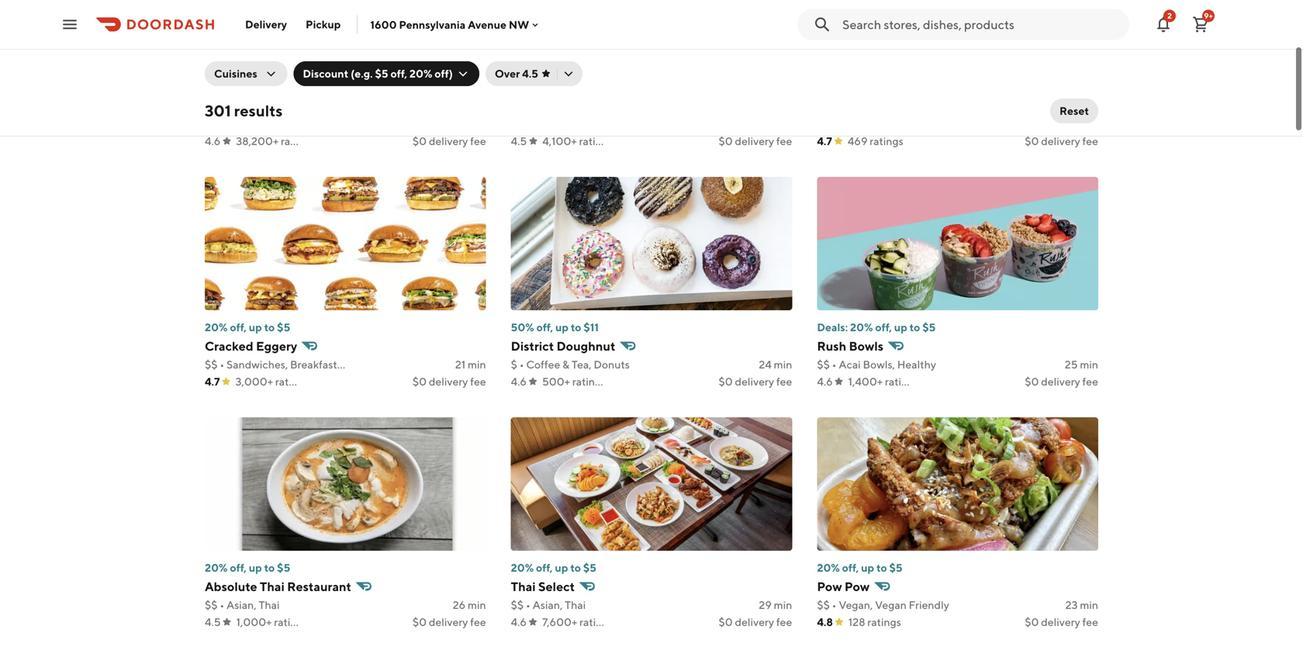 Task type: describe. For each thing, give the bounding box(es) containing it.
4.6 for rush bowls
[[818, 375, 833, 388]]

ratings for pow
[[868, 616, 902, 629]]

$11
[[584, 321, 599, 334]]

$$ • asian, thai for absolute
[[205, 599, 280, 612]]

ratings right 469
[[870, 135, 904, 147]]

1,400+
[[849, 375, 883, 388]]

38,200+
[[236, 135, 279, 147]]

$$ for absolute thai restaurant
[[205, 599, 218, 612]]

off, inside discount (e.g. $5 off, 20% off) button
[[391, 67, 408, 80]]

absolute
[[205, 579, 257, 594]]

mexican
[[259, 118, 301, 130]]

23
[[1066, 599, 1079, 612]]

open menu image
[[61, 15, 79, 34]]

cracked
[[205, 339, 254, 354]]

min for thai select
[[774, 599, 793, 612]]

results
[[234, 102, 283, 120]]

off, for thai select
[[536, 562, 553, 574]]

21
[[456, 358, 466, 371]]

discount
[[303, 67, 349, 80]]

4.6 for district doughnut
[[511, 375, 527, 388]]

$0 for doughnut
[[719, 375, 733, 388]]

sandwiches,
[[227, 358, 288, 371]]

$$ • asian, thai for thai
[[511, 599, 586, 612]]

$$ • acai bowls, healthy
[[818, 358, 937, 371]]

20% off, up to $5 for thai select
[[511, 562, 597, 574]]

1600 pennsylvania avenue nw
[[371, 18, 530, 31]]

deals:
[[818, 321, 848, 334]]

friendly
[[909, 599, 950, 612]]

4.5 for 1,000+ ratings
[[205, 616, 221, 629]]

20% up pow pow
[[818, 562, 840, 574]]

$5 for surfside
[[277, 80, 290, 93]]

discount (e.g. $5 off, 20% off) button
[[294, 61, 480, 86]]

min for rush bowls
[[1081, 358, 1099, 371]]

rush
[[818, 339, 847, 354]]

7,600+ ratings
[[543, 616, 614, 629]]

4.6 for surfside
[[205, 135, 221, 147]]

2 pow from the left
[[845, 579, 870, 594]]

$
[[511, 358, 518, 371]]

$0 delivery fee for select
[[719, 616, 793, 629]]

delivery for bowls
[[1042, 375, 1081, 388]]

20% up the bowls
[[851, 321, 874, 334]]

bowls
[[849, 339, 884, 354]]

cracked eggery
[[205, 339, 297, 354]]

district doughnut
[[511, 339, 616, 354]]

healthy
[[898, 358, 937, 371]]

25
[[1066, 358, 1079, 371]]

20% off, up to $9
[[511, 80, 597, 93]]

20% inside button
[[410, 67, 433, 80]]

min for district doughnut
[[774, 358, 793, 371]]

$5 for thai select
[[584, 562, 597, 574]]

1600
[[371, 18, 397, 31]]

off, for district doughnut
[[537, 321, 554, 334]]

301
[[205, 102, 231, 120]]

donuts
[[594, 358, 630, 371]]

(e.g.
[[351, 67, 373, 80]]

up left $9
[[555, 80, 569, 93]]

23 min
[[1066, 599, 1099, 612]]

vegan,
[[839, 599, 873, 612]]

$$ • sandwiches, breakfast & brunch
[[205, 358, 385, 371]]

ratings down mexican
[[281, 135, 315, 147]]

reset
[[1060, 104, 1090, 117]]

$0 delivery fee for doughnut
[[719, 375, 793, 388]]

$9
[[584, 80, 597, 93]]

delivery for pow
[[1042, 616, 1081, 629]]

$0 for pow
[[1025, 616, 1040, 629]]

fee for bowls
[[1083, 375, 1099, 388]]

pickup button
[[297, 12, 350, 37]]

2
[[1168, 11, 1173, 20]]

$0 for select
[[719, 616, 733, 629]]

up for surfside
[[249, 80, 262, 93]]

ratings for bowls
[[886, 375, 919, 388]]

over
[[495, 67, 520, 80]]

128 ratings
[[849, 616, 902, 629]]

29 min
[[759, 599, 793, 612]]

$$ for pow pow
[[818, 599, 830, 612]]

24
[[759, 358, 772, 371]]

24 min
[[759, 358, 793, 371]]

$5 for cracked eggery
[[277, 321, 290, 334]]

4,100+ ratings
[[543, 135, 613, 147]]

discount (e.g. $5 off, 20% off)
[[303, 67, 453, 80]]

4.7 for 3,000+ ratings
[[205, 375, 220, 388]]

$5 up healthy
[[923, 321, 936, 334]]

to for district doughnut
[[571, 321, 582, 334]]

1,400+ ratings
[[849, 375, 919, 388]]

• down surfside
[[220, 118, 224, 130]]

20% up surfside
[[205, 80, 228, 93]]

delivery for select
[[735, 616, 775, 629]]

$0 delivery fee for thai
[[413, 616, 486, 629]]

to for pow pow
[[877, 562, 888, 574]]

$0 delivery fee for pow
[[1025, 616, 1099, 629]]

min for absolute thai restaurant
[[468, 599, 486, 612]]

9+ button
[[1186, 9, 1217, 40]]

• for district doughnut
[[520, 358, 524, 371]]

• for pow pow
[[833, 599, 837, 612]]

acai
[[839, 358, 861, 371]]

26 min
[[453, 599, 486, 612]]

up for district doughnut
[[556, 321, 569, 334]]

3,000+
[[236, 375, 273, 388]]

$0 for bowls
[[1025, 375, 1040, 388]]

Store search: begin typing to search for stores available on DoorDash text field
[[843, 16, 1121, 33]]

tacos,
[[227, 118, 257, 130]]

ratings for thai
[[274, 616, 308, 629]]

1 pow from the left
[[818, 579, 843, 594]]

absolute thai restaurant
[[205, 579, 352, 594]]

$$ down surfside
[[205, 118, 218, 130]]

50%
[[511, 321, 535, 334]]

to left $9
[[571, 80, 581, 93]]

cuisines
[[214, 67, 257, 80]]

fee for pow
[[1083, 616, 1099, 629]]

20% off, up to $5 for absolute thai restaurant
[[205, 562, 290, 574]]

up for thai select
[[555, 562, 569, 574]]

to for thai select
[[571, 562, 581, 574]]

469 ratings
[[848, 135, 904, 147]]

4.5 for 4,100+ ratings
[[511, 135, 527, 147]]

ratings for eggery
[[275, 375, 309, 388]]

off, for surfside
[[230, 80, 247, 93]]

brunch
[[349, 358, 385, 371]]

reset button
[[1051, 99, 1099, 123]]

vegan
[[876, 599, 907, 612]]



Task type: vqa. For each thing, say whether or not it's contained in the screenshot.
Near to the left
no



Task type: locate. For each thing, give the bounding box(es) containing it.
2 $$ • asian, thai from the left
[[511, 599, 586, 612]]

thai select
[[511, 579, 575, 594]]

20% up absolute
[[205, 562, 228, 574]]

21 min
[[456, 358, 486, 371]]

ratings for select
[[580, 616, 614, 629]]

20% off, up to $5 for surfside
[[205, 80, 290, 93]]

0 horizontal spatial &
[[340, 358, 347, 371]]

20% off, up to $5 for pow pow
[[818, 562, 903, 574]]

ratings for doughnut
[[573, 375, 606, 388]]

off, for absolute thai restaurant
[[230, 562, 247, 574]]

to up results
[[264, 80, 275, 93]]

• for rush bowls
[[833, 358, 837, 371]]

4.5 left 4,100+
[[511, 135, 527, 147]]

up for cracked eggery
[[249, 321, 262, 334]]

4.6 down 301
[[205, 135, 221, 147]]

$5 up results
[[277, 80, 290, 93]]

4.7 for 469 ratings
[[818, 135, 833, 147]]

to up eggery
[[264, 321, 275, 334]]

20% off, up to $5 up select
[[511, 562, 597, 574]]

3,000+ ratings
[[236, 375, 309, 388]]

$$ • tacos, mexican
[[205, 118, 301, 130]]

off, down over 4.5
[[536, 80, 553, 93]]

128
[[849, 616, 866, 629]]

notification bell image
[[1155, 15, 1174, 34]]

$0 delivery fee for eggery
[[413, 375, 486, 388]]

up up absolute thai restaurant at the left bottom of the page
[[249, 562, 262, 574]]

$$ down 'thai select'
[[511, 599, 524, 612]]

500+
[[543, 375, 571, 388]]

$0
[[413, 135, 427, 147], [719, 135, 733, 147], [1025, 135, 1040, 147], [413, 375, 427, 388], [719, 375, 733, 388], [1025, 375, 1040, 388], [413, 616, 427, 629], [719, 616, 733, 629], [1025, 616, 1040, 629]]

off, up cracked on the bottom of page
[[230, 321, 247, 334]]

nw
[[509, 18, 530, 31]]

up up select
[[555, 562, 569, 574]]

ratings right '1,000+'
[[274, 616, 308, 629]]

delivery for eggery
[[429, 375, 468, 388]]

ratings down healthy
[[886, 375, 919, 388]]

500+ ratings
[[543, 375, 606, 388]]

$$ for thai select
[[511, 599, 524, 612]]

asian, down 'thai select'
[[533, 599, 563, 612]]

fee for thai
[[471, 616, 486, 629]]

7,600+
[[543, 616, 578, 629]]

district
[[511, 339, 554, 354]]

25 min
[[1066, 358, 1099, 371]]

to for absolute thai restaurant
[[264, 562, 275, 574]]

off)
[[435, 67, 453, 80]]

$0 delivery fee
[[413, 135, 486, 147], [719, 135, 793, 147], [1025, 135, 1099, 147], [413, 375, 486, 388], [719, 375, 793, 388], [1025, 375, 1099, 388], [413, 616, 486, 629], [719, 616, 793, 629], [1025, 616, 1099, 629]]

up for pow pow
[[862, 562, 875, 574]]

min right 29
[[774, 599, 793, 612]]

breakfast
[[290, 358, 337, 371]]

up up district doughnut
[[556, 321, 569, 334]]

1 asian, from the left
[[227, 599, 257, 612]]

$5
[[375, 67, 389, 80], [277, 80, 290, 93], [277, 321, 290, 334], [923, 321, 936, 334], [277, 562, 290, 574], [584, 562, 597, 574], [890, 562, 903, 574]]

1 horizontal spatial &
[[563, 358, 570, 371]]

avenue
[[468, 18, 507, 31]]

20% off, up to $5 up absolute
[[205, 562, 290, 574]]

cuisines button
[[205, 61, 287, 86]]

&
[[340, 358, 347, 371], [563, 358, 570, 371]]

2 asian, from the left
[[533, 599, 563, 612]]

min right 23
[[1081, 599, 1099, 612]]

bowls,
[[863, 358, 896, 371]]

doughnut
[[557, 339, 616, 354]]

$$ down rush
[[818, 358, 830, 371]]

$$ • asian, thai
[[205, 599, 280, 612], [511, 599, 586, 612]]

$5 up 'vegan'
[[890, 562, 903, 574]]

301 results
[[205, 102, 283, 120]]

off, right '(e.g.'
[[391, 67, 408, 80]]

38,200+ ratings
[[236, 135, 315, 147]]

to up select
[[571, 562, 581, 574]]

20% up cracked on the bottom of page
[[205, 321, 228, 334]]

0 vertical spatial 4.7
[[818, 135, 833, 147]]

1 horizontal spatial 4.7
[[818, 135, 833, 147]]

asian,
[[227, 599, 257, 612], [533, 599, 563, 612]]

to for surfside
[[264, 80, 275, 93]]

4,100+
[[543, 135, 577, 147]]

to up the $$ • vegan, vegan friendly
[[877, 562, 888, 574]]

fee
[[471, 135, 486, 147], [777, 135, 793, 147], [1083, 135, 1099, 147], [471, 375, 486, 388], [777, 375, 793, 388], [1083, 375, 1099, 388], [471, 616, 486, 629], [777, 616, 793, 629], [1083, 616, 1099, 629]]

$$ for rush bowls
[[818, 358, 830, 371]]

$$ down cracked on the bottom of page
[[205, 358, 218, 371]]

0 vertical spatial 4.5
[[522, 67, 539, 80]]

4.6 for thai select
[[511, 616, 527, 629]]

select
[[539, 579, 575, 594]]

delivery for thai
[[429, 616, 468, 629]]

1 & from the left
[[340, 358, 347, 371]]

$5 for pow pow
[[890, 562, 903, 574]]

$5 up 7,600+ ratings
[[584, 562, 597, 574]]

1 $$ • asian, thai from the left
[[205, 599, 280, 612]]

off, up 'thai select'
[[536, 562, 553, 574]]

& left tea,
[[563, 358, 570, 371]]

1,000+ ratings
[[236, 616, 308, 629]]

20% left 'off)'
[[410, 67, 433, 80]]

off, up absolute
[[230, 562, 247, 574]]

26
[[453, 599, 466, 612]]

min right 25
[[1081, 358, 1099, 371]]

off,
[[391, 67, 408, 80], [230, 80, 247, 93], [536, 80, 553, 93], [230, 321, 247, 334], [537, 321, 554, 334], [876, 321, 893, 334], [230, 562, 247, 574], [536, 562, 553, 574], [843, 562, 859, 574]]

$$
[[205, 118, 218, 130], [205, 358, 218, 371], [818, 358, 830, 371], [205, 599, 218, 612], [511, 599, 524, 612], [818, 599, 830, 612]]

0 horizontal spatial 4.7
[[205, 375, 220, 388]]

to up absolute thai restaurant at the left bottom of the page
[[264, 562, 275, 574]]

20% off, up to $5 for cracked eggery
[[205, 321, 290, 334]]

off, up pow pow
[[843, 562, 859, 574]]

$$ • asian, thai down 'thai select'
[[511, 599, 586, 612]]

9+
[[1205, 11, 1214, 20]]

min
[[1081, 118, 1099, 130], [468, 358, 486, 371], [774, 358, 793, 371], [1081, 358, 1099, 371], [468, 599, 486, 612], [774, 599, 793, 612], [1081, 599, 1099, 612]]

to left '$11'
[[571, 321, 582, 334]]

fee for doughnut
[[777, 375, 793, 388]]

4.5 inside button
[[522, 67, 539, 80]]

• right the $
[[520, 358, 524, 371]]

4.6 down the $
[[511, 375, 527, 388]]

1 horizontal spatial $$ • asian, thai
[[511, 599, 586, 612]]

0 horizontal spatial pow
[[818, 579, 843, 594]]

asian, for thai
[[533, 599, 563, 612]]

$5 up absolute thai restaurant at the left bottom of the page
[[277, 562, 290, 574]]

0 horizontal spatial $$ • asian, thai
[[205, 599, 280, 612]]

fee for eggery
[[471, 375, 486, 388]]

$0 delivery fee for bowls
[[1025, 375, 1099, 388]]

4.6 down rush
[[818, 375, 833, 388]]

surfside
[[205, 98, 253, 113]]

& left brunch on the bottom left
[[340, 358, 347, 371]]

ratings down $$ • sandwiches, breakfast & brunch
[[275, 375, 309, 388]]

20
[[1065, 118, 1079, 130]]

4.5 right the "over"
[[522, 67, 539, 80]]

1 vertical spatial 4.7
[[205, 375, 220, 388]]

delivery
[[245, 18, 287, 31]]

$5 right '(e.g.'
[[375, 67, 389, 80]]

up up cracked eggery
[[249, 321, 262, 334]]

pow pow
[[818, 579, 870, 594]]

min for cracked eggery
[[468, 358, 486, 371]]

1 horizontal spatial pow
[[845, 579, 870, 594]]

up down the cuisines
[[249, 80, 262, 93]]

tea,
[[572, 358, 592, 371]]

min for pow pow
[[1081, 599, 1099, 612]]

$5 inside button
[[375, 67, 389, 80]]

pow
[[818, 579, 843, 594], [845, 579, 870, 594]]

• down absolute
[[220, 599, 224, 612]]

20 min
[[1065, 118, 1099, 130]]

1 items, open order cart image
[[1192, 15, 1211, 34]]

$0 for eggery
[[413, 375, 427, 388]]

rush bowls
[[818, 339, 884, 354]]

up up healthy
[[895, 321, 908, 334]]

469
[[848, 135, 868, 147]]

20% up 'thai select'
[[511, 562, 534, 574]]

20% off, up to $5 up cracked eggery
[[205, 321, 290, 334]]

pickup
[[306, 18, 341, 31]]

50% off, up to $11
[[511, 321, 599, 334]]

up up pow pow
[[862, 562, 875, 574]]

4.7 down cracked on the bottom of page
[[205, 375, 220, 388]]

4.5
[[522, 67, 539, 80], [511, 135, 527, 147], [205, 616, 221, 629]]

2 vertical spatial 4.5
[[205, 616, 221, 629]]

to for cracked eggery
[[264, 321, 275, 334]]

4.5 down absolute
[[205, 616, 221, 629]]

over 4.5 button
[[486, 61, 583, 86]]

restaurant
[[287, 579, 352, 594]]

off, for pow pow
[[843, 562, 859, 574]]

20% off, up to $5
[[205, 80, 290, 93], [205, 321, 290, 334], [205, 562, 290, 574], [511, 562, 597, 574], [818, 562, 903, 574]]

off, for cracked eggery
[[230, 321, 247, 334]]

ratings right 4,100+
[[579, 135, 613, 147]]

coffee
[[527, 358, 561, 371]]

min right 24
[[774, 358, 793, 371]]

4.8
[[818, 616, 834, 629]]

off, up the bowls
[[876, 321, 893, 334]]

min right the 26
[[468, 599, 486, 612]]

min right 20
[[1081, 118, 1099, 130]]

4.6 left 7,600+
[[511, 616, 527, 629]]

min right 21
[[468, 358, 486, 371]]

• left "acai"
[[833, 358, 837, 371]]

asian, for absolute
[[227, 599, 257, 612]]

$0 for thai
[[413, 616, 427, 629]]

1600 pennsylvania avenue nw button
[[371, 18, 542, 31]]

$$ for cracked eggery
[[205, 358, 218, 371]]

ratings down tea,
[[573, 375, 606, 388]]

• down 'thai select'
[[526, 599, 531, 612]]

$$ • vegan, vegan friendly
[[818, 599, 950, 612]]

• up 4.8
[[833, 599, 837, 612]]

over 4.5
[[495, 67, 539, 80]]

1 horizontal spatial asian,
[[533, 599, 563, 612]]

up for absolute thai restaurant
[[249, 562, 262, 574]]

$5 up eggery
[[277, 321, 290, 334]]

to up healthy
[[910, 321, 921, 334]]

asian, down absolute
[[227, 599, 257, 612]]

delivery for doughnut
[[735, 375, 775, 388]]

• for absolute thai restaurant
[[220, 599, 224, 612]]

delivery button
[[236, 12, 297, 37]]

•
[[220, 118, 224, 130], [220, 358, 224, 371], [520, 358, 524, 371], [833, 358, 837, 371], [220, 599, 224, 612], [526, 599, 531, 612], [833, 599, 837, 612]]

up
[[249, 80, 262, 93], [555, 80, 569, 93], [249, 321, 262, 334], [556, 321, 569, 334], [895, 321, 908, 334], [249, 562, 262, 574], [555, 562, 569, 574], [862, 562, 875, 574]]

• down cracked on the bottom of page
[[220, 358, 224, 371]]

deals: 20% off, up to $5
[[818, 321, 936, 334]]

• for thai select
[[526, 599, 531, 612]]

0 horizontal spatial asian,
[[227, 599, 257, 612]]

$ • coffee & tea, donuts
[[511, 358, 630, 371]]

off, down the cuisines
[[230, 80, 247, 93]]

29
[[759, 599, 772, 612]]

ratings right 7,600+
[[580, 616, 614, 629]]

$$ • asian, thai up '1,000+'
[[205, 599, 280, 612]]

4.7 left 469
[[818, 135, 833, 147]]

off, right 50%
[[537, 321, 554, 334]]

fee for select
[[777, 616, 793, 629]]

• for cracked eggery
[[220, 358, 224, 371]]

$5 for absolute thai restaurant
[[277, 562, 290, 574]]

1 vertical spatial 4.5
[[511, 135, 527, 147]]

$$ up 4.8
[[818, 599, 830, 612]]

1,000+
[[236, 616, 272, 629]]

20% off, up to $5 up pow pow
[[818, 562, 903, 574]]

pennsylvania
[[399, 18, 466, 31]]

ratings down the $$ • vegan, vegan friendly
[[868, 616, 902, 629]]

delivery
[[429, 135, 468, 147], [735, 135, 775, 147], [1042, 135, 1081, 147], [429, 375, 468, 388], [735, 375, 775, 388], [1042, 375, 1081, 388], [429, 616, 468, 629], [735, 616, 775, 629], [1042, 616, 1081, 629]]

20% down over 4.5
[[511, 80, 534, 93]]

2 & from the left
[[563, 358, 570, 371]]

$$ down absolute
[[205, 599, 218, 612]]

20% off, up to $5 down the cuisines
[[205, 80, 290, 93]]



